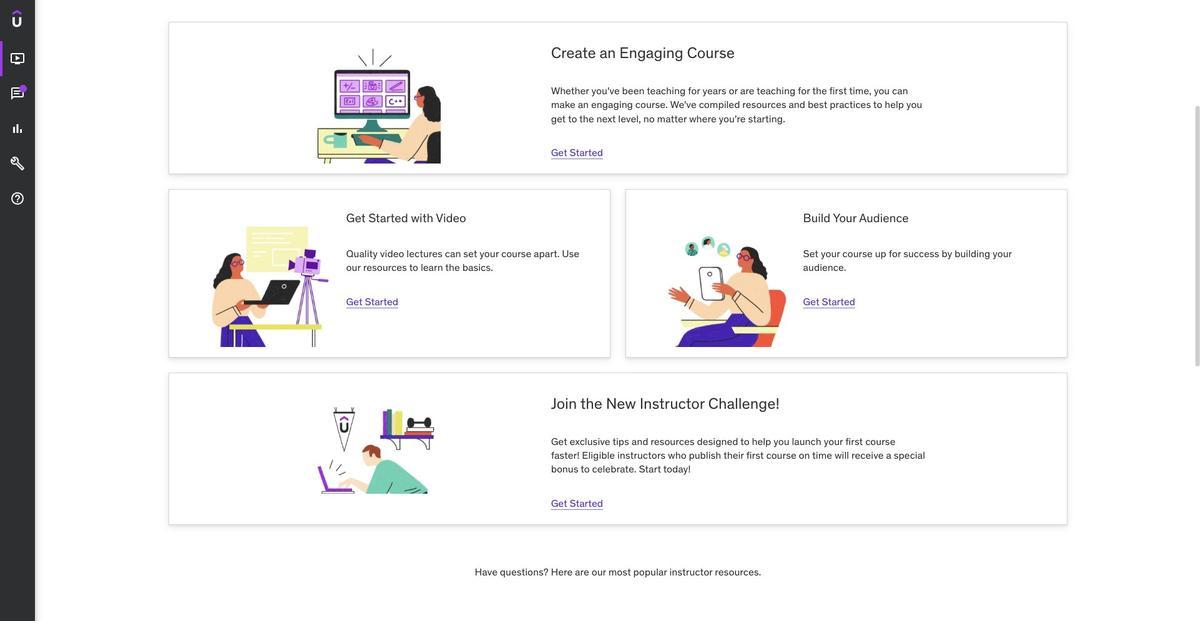 Task type: locate. For each thing, give the bounding box(es) containing it.
tips
[[613, 435, 630, 448]]

set
[[464, 247, 478, 260]]

and up 'instructors'
[[632, 435, 649, 448]]

your up will
[[824, 435, 843, 448]]

resources.
[[715, 566, 762, 578]]

learn
[[421, 261, 443, 274]]

teaching
[[647, 84, 686, 97], [757, 84, 796, 97]]

instructor
[[640, 394, 705, 413]]

by
[[942, 247, 953, 260]]

are inside whether you've been teaching for years or are teaching for the first time, you can make an engaging course. we've compiled resources and best practices to help you get to the next level, no matter where you're starting.
[[741, 84, 755, 97]]

0 horizontal spatial for
[[688, 84, 701, 97]]

get down get
[[551, 146, 568, 159]]

building
[[955, 247, 991, 260]]

time,
[[850, 84, 872, 97]]

course up a
[[866, 435, 896, 448]]

0 vertical spatial medium image
[[10, 121, 25, 136]]

1 vertical spatial an
[[578, 98, 589, 111]]

started for instructor
[[570, 497, 603, 510]]

today!
[[664, 463, 691, 476]]

1 teaching from the left
[[647, 84, 686, 97]]

started down next
[[570, 146, 603, 159]]

whether
[[551, 84, 589, 97]]

get for get started with video
[[346, 295, 363, 308]]

1 horizontal spatial teaching
[[757, 84, 796, 97]]

started for video
[[365, 295, 399, 308]]

get started link down get
[[551, 146, 603, 159]]

to
[[874, 98, 883, 111], [568, 112, 577, 125], [409, 261, 419, 274], [741, 435, 750, 448], [581, 463, 590, 476]]

get started link down the audience. on the right top of page
[[804, 295, 856, 308]]

and
[[789, 98, 806, 111], [632, 435, 649, 448]]

to down eligible
[[581, 463, 590, 476]]

0 vertical spatial can
[[893, 84, 909, 97]]

bonus
[[551, 463, 579, 476]]

resources down video
[[363, 261, 407, 274]]

0 horizontal spatial and
[[632, 435, 649, 448]]

and left best
[[789, 98, 806, 111]]

2 horizontal spatial resources
[[743, 98, 787, 111]]

get
[[551, 146, 568, 159], [346, 211, 366, 226], [346, 295, 363, 308], [804, 295, 820, 308], [551, 435, 568, 448], [551, 497, 568, 510]]

1 vertical spatial medium image
[[10, 86, 25, 101]]

create an engaging course
[[551, 43, 735, 63]]

are
[[741, 84, 755, 97], [575, 566, 590, 578]]

3 medium image from the top
[[10, 191, 25, 206]]

started down video
[[365, 295, 399, 308]]

1 vertical spatial first
[[846, 435, 863, 448]]

our left most
[[592, 566, 606, 578]]

who
[[668, 449, 687, 462]]

get started link down quality
[[346, 295, 399, 308]]

get down the audience. on the right top of page
[[804, 295, 820, 308]]

get started link
[[551, 146, 603, 159], [346, 295, 399, 308], [804, 295, 856, 308], [551, 497, 603, 510]]

help right the practices
[[885, 98, 905, 111]]

new
[[606, 394, 636, 413]]

get started down quality
[[346, 295, 399, 308]]

for up best
[[798, 84, 811, 97]]

get started with video
[[346, 211, 466, 226]]

get started link down the "bonus"
[[551, 497, 603, 510]]

first inside whether you've been teaching for years or are teaching for the first time, you can make an engaging course. we've compiled resources and best practices to help you get to the next level, no matter where you're starting.
[[830, 84, 847, 97]]

next
[[597, 112, 616, 125]]

get down the "bonus"
[[551, 497, 568, 510]]

1 vertical spatial are
[[575, 566, 590, 578]]

0 horizontal spatial an
[[578, 98, 589, 111]]

instructor
[[670, 566, 713, 578]]

resources
[[743, 98, 787, 111], [363, 261, 407, 274], [651, 435, 695, 448]]

resources inside whether you've been teaching for years or are teaching for the first time, you can make an engaging course. we've compiled resources and best practices to help you get to the next level, no matter where you're starting.
[[743, 98, 787, 111]]

1 medium image from the top
[[10, 51, 25, 66]]

your up basics.
[[480, 247, 499, 260]]

video
[[436, 211, 466, 226]]

2 vertical spatial medium image
[[10, 191, 25, 206]]

for
[[688, 84, 701, 97], [798, 84, 811, 97], [889, 247, 902, 260]]

1 horizontal spatial are
[[741, 84, 755, 97]]

1 vertical spatial our
[[592, 566, 606, 578]]

course inside set your course up for success by building your audience.
[[843, 247, 873, 260]]

no
[[644, 112, 655, 125]]

0 vertical spatial first
[[830, 84, 847, 97]]

video
[[380, 247, 404, 260]]

get up quality
[[346, 211, 366, 226]]

0 vertical spatial our
[[346, 261, 361, 274]]

get down quality
[[346, 295, 363, 308]]

0 vertical spatial resources
[[743, 98, 787, 111]]

your inside quality video lectures can set your course apart. use our resources to learn the basics.
[[480, 247, 499, 260]]

get for join the new instructor challenge!
[[551, 497, 568, 510]]

0 vertical spatial and
[[789, 98, 806, 111]]

teaching up course.
[[647, 84, 686, 97]]

practices
[[830, 98, 872, 111]]

2 vertical spatial you
[[774, 435, 790, 448]]

0 horizontal spatial help
[[752, 435, 772, 448]]

0 horizontal spatial resources
[[363, 261, 407, 274]]

get started down the "bonus"
[[551, 497, 603, 510]]

course left up at the right top of page
[[843, 247, 873, 260]]

course inside quality video lectures can set your course apart. use our resources to learn the basics.
[[502, 247, 532, 260]]

been
[[622, 84, 645, 97]]

medium image
[[10, 121, 25, 136], [10, 156, 25, 171], [10, 191, 25, 206]]

lectures
[[407, 247, 443, 260]]

1 vertical spatial can
[[445, 247, 461, 260]]

challenge!
[[709, 394, 780, 413]]

our down quality
[[346, 261, 361, 274]]

teaching up "starting."
[[757, 84, 796, 97]]

1 horizontal spatial and
[[789, 98, 806, 111]]

an right create
[[600, 43, 616, 63]]

0 horizontal spatial you
[[774, 435, 790, 448]]

an down whether on the left of the page
[[578, 98, 589, 111]]

0 vertical spatial are
[[741, 84, 755, 97]]

0 vertical spatial an
[[600, 43, 616, 63]]

first for join the new instructor challenge!
[[846, 435, 863, 448]]

your
[[833, 211, 857, 226]]

2 horizontal spatial for
[[889, 247, 902, 260]]

quality video lectures can set your course apart. use our resources to learn the basics.
[[346, 247, 580, 274]]

0 horizontal spatial teaching
[[647, 84, 686, 97]]

you
[[874, 84, 890, 97], [907, 98, 923, 111], [774, 435, 790, 448]]

1 horizontal spatial resources
[[651, 435, 695, 448]]

2 horizontal spatial you
[[907, 98, 923, 111]]

your up the audience. on the right top of page
[[821, 247, 841, 260]]

the up best
[[813, 84, 827, 97]]

0 horizontal spatial our
[[346, 261, 361, 274]]

can left 'set'
[[445, 247, 461, 260]]

can right time,
[[893, 84, 909, 97]]

1 vertical spatial medium image
[[10, 156, 25, 171]]

get started down the audience. on the right top of page
[[804, 295, 856, 308]]

resources inside quality video lectures can set your course apart. use our resources to learn the basics.
[[363, 261, 407, 274]]

help
[[885, 98, 905, 111], [752, 435, 772, 448]]

the right learn
[[446, 261, 460, 274]]

to up their
[[741, 435, 750, 448]]

1 horizontal spatial you
[[874, 84, 890, 97]]

join
[[551, 394, 577, 413]]

launch
[[792, 435, 822, 448]]

engaging
[[620, 43, 684, 63]]

started down the audience. on the right top of page
[[822, 295, 856, 308]]

course
[[687, 43, 735, 63]]

1 vertical spatial help
[[752, 435, 772, 448]]

a
[[887, 449, 892, 462]]

for inside set your course up for success by building your audience.
[[889, 247, 902, 260]]

are right or
[[741, 84, 755, 97]]

0 vertical spatial help
[[885, 98, 905, 111]]

get started down get
[[551, 146, 603, 159]]

get started for create
[[551, 146, 603, 159]]

get started for get
[[346, 295, 399, 308]]

1 horizontal spatial help
[[885, 98, 905, 111]]

started for course
[[570, 146, 603, 159]]

on
[[799, 449, 810, 462]]

you inside get exclusive tips and resources designed to help you launch your first course faster! eligible instructors who publish their first course on time will receive a special bonus to celebrate. start today!
[[774, 435, 790, 448]]

audience
[[860, 211, 909, 226]]

best
[[808, 98, 828, 111]]

an
[[600, 43, 616, 63], [578, 98, 589, 111]]

resources inside get exclusive tips and resources designed to help you launch your first course faster! eligible instructors who publish their first course on time will receive a special bonus to celebrate. start today!
[[651, 435, 695, 448]]

1 horizontal spatial for
[[798, 84, 811, 97]]

1 vertical spatial resources
[[363, 261, 407, 274]]

can
[[893, 84, 909, 97], [445, 247, 461, 260]]

first for create an engaging course
[[830, 84, 847, 97]]

the right join
[[581, 394, 603, 413]]

years
[[703, 84, 727, 97]]

0 horizontal spatial can
[[445, 247, 461, 260]]

your
[[480, 247, 499, 260], [821, 247, 841, 260], [993, 247, 1013, 260], [824, 435, 843, 448]]

get up faster!
[[551, 435, 568, 448]]

help down "challenge!"
[[752, 435, 772, 448]]

have
[[475, 566, 498, 578]]

get exclusive tips and resources designed to help you launch your first course faster! eligible instructors who publish their first course on time will receive a special bonus to celebrate. start today!
[[551, 435, 926, 476]]

to down lectures
[[409, 261, 419, 274]]

resources up "starting."
[[743, 98, 787, 111]]

course left "apart."
[[502, 247, 532, 260]]

for right up at the right top of page
[[889, 247, 902, 260]]

set
[[804, 247, 819, 260]]

resources up who
[[651, 435, 695, 448]]

here
[[551, 566, 573, 578]]

first up the practices
[[830, 84, 847, 97]]

can inside quality video lectures can set your course apart. use our resources to learn the basics.
[[445, 247, 461, 260]]

medium image
[[10, 51, 25, 66], [10, 86, 25, 101]]

receive
[[852, 449, 884, 462]]

first up will
[[846, 435, 863, 448]]

have questions? here are our most popular instructor resources.
[[475, 566, 762, 578]]

publish
[[689, 449, 722, 462]]

1 vertical spatial and
[[632, 435, 649, 448]]

1 horizontal spatial can
[[893, 84, 909, 97]]

started down the "bonus"
[[570, 497, 603, 510]]

you're
[[719, 112, 746, 125]]

the
[[813, 84, 827, 97], [580, 112, 594, 125], [446, 261, 460, 274], [581, 394, 603, 413]]

course
[[502, 247, 532, 260], [843, 247, 873, 260], [866, 435, 896, 448], [767, 449, 797, 462]]

our
[[346, 261, 361, 274], [592, 566, 606, 578]]

first right their
[[747, 449, 764, 462]]

create
[[551, 43, 596, 63]]

time
[[813, 449, 833, 462]]

faster!
[[551, 449, 580, 462]]

started
[[570, 146, 603, 159], [369, 211, 408, 226], [365, 295, 399, 308], [822, 295, 856, 308], [570, 497, 603, 510]]

first
[[830, 84, 847, 97], [846, 435, 863, 448], [747, 449, 764, 462]]

get for build your audience
[[804, 295, 820, 308]]

for up we've on the top of page
[[688, 84, 701, 97]]

2 teaching from the left
[[757, 84, 796, 97]]

get started link for create
[[551, 146, 603, 159]]

apart.
[[534, 247, 560, 260]]

2 vertical spatial resources
[[651, 435, 695, 448]]

are right here
[[575, 566, 590, 578]]

udemy image
[[12, 10, 69, 31]]

0 vertical spatial medium image
[[10, 51, 25, 66]]

join the new instructor challenge!
[[551, 394, 780, 413]]

help inside whether you've been teaching for years or are teaching for the first time, you can make an engaging course. we've compiled resources and best practices to help you get to the next level, no matter where you're starting.
[[885, 98, 905, 111]]



Task type: vqa. For each thing, say whether or not it's contained in the screenshot.
Build The Get Started
yes



Task type: describe. For each thing, give the bounding box(es) containing it.
we've
[[670, 98, 697, 111]]

whether you've been teaching for years or are teaching for the first time, you can make an engaging course. we've compiled resources and best practices to help you get to the next level, no matter where you're starting.
[[551, 84, 923, 125]]

for for build your audience
[[889, 247, 902, 260]]

you've
[[592, 84, 620, 97]]

make
[[551, 98, 576, 111]]

build your audience
[[804, 211, 909, 226]]

will
[[835, 449, 850, 462]]

exclusive
[[570, 435, 611, 448]]

get started link for build
[[804, 295, 856, 308]]

started left with
[[369, 211, 408, 226]]

the left next
[[580, 112, 594, 125]]

1 vertical spatial you
[[907, 98, 923, 111]]

and inside whether you've been teaching for years or are teaching for the first time, you can make an engaging course. we've compiled resources and best practices to help you get to the next level, no matter where you're starting.
[[789, 98, 806, 111]]

or
[[729, 84, 738, 97]]

your inside get exclusive tips and resources designed to help you launch your first course faster! eligible instructors who publish their first course on time will receive a special bonus to celebrate. start today!
[[824, 435, 843, 448]]

get started link for join
[[551, 497, 603, 510]]

2 medium image from the top
[[10, 86, 25, 101]]

to right get
[[568, 112, 577, 125]]

to inside quality video lectures can set your course apart. use our resources to learn the basics.
[[409, 261, 419, 274]]

2 medium image from the top
[[10, 156, 25, 171]]

1 horizontal spatial an
[[600, 43, 616, 63]]

level,
[[619, 112, 641, 125]]

help inside get exclusive tips and resources designed to help you launch your first course faster! eligible instructors who publish their first course on time will receive a special bonus to celebrate. start today!
[[752, 435, 772, 448]]

celebrate.
[[592, 463, 637, 476]]

their
[[724, 449, 744, 462]]

and inside get exclusive tips and resources designed to help you launch your first course faster! eligible instructors who publish their first course on time will receive a special bonus to celebrate. start today!
[[632, 435, 649, 448]]

get started link for get
[[346, 295, 399, 308]]

2 vertical spatial first
[[747, 449, 764, 462]]

matter
[[657, 112, 687, 125]]

1 medium image from the top
[[10, 121, 25, 136]]

questions?
[[500, 566, 549, 578]]

special
[[894, 449, 926, 462]]

compiled
[[699, 98, 740, 111]]

quality
[[346, 247, 378, 260]]

our inside quality video lectures can set your course apart. use our resources to learn the basics.
[[346, 261, 361, 274]]

with
[[411, 211, 434, 226]]

your right building
[[993, 247, 1013, 260]]

starting.
[[749, 112, 786, 125]]

course left on
[[767, 449, 797, 462]]

the inside quality video lectures can set your course apart. use our resources to learn the basics.
[[446, 261, 460, 274]]

get inside get exclusive tips and resources designed to help you launch your first course faster! eligible instructors who publish their first course on time will receive a special bonus to celebrate. start today!
[[551, 435, 568, 448]]

an inside whether you've been teaching for years or are teaching for the first time, you can make an engaging course. we've compiled resources and best practices to help you get to the next level, no matter where you're starting.
[[578, 98, 589, 111]]

get started for build
[[804, 295, 856, 308]]

set your course up for success by building your audience.
[[804, 247, 1013, 274]]

engaging
[[592, 98, 633, 111]]

eligible
[[582, 449, 615, 462]]

0 horizontal spatial are
[[575, 566, 590, 578]]

to right the practices
[[874, 98, 883, 111]]

1 horizontal spatial our
[[592, 566, 606, 578]]

build
[[804, 211, 831, 226]]

success
[[904, 247, 940, 260]]

get
[[551, 112, 566, 125]]

basics.
[[463, 261, 493, 274]]

up
[[876, 247, 887, 260]]

most
[[609, 566, 631, 578]]

0 vertical spatial you
[[874, 84, 890, 97]]

start
[[639, 463, 661, 476]]

get for create an engaging course
[[551, 146, 568, 159]]

get started for join
[[551, 497, 603, 510]]

can inside whether you've been teaching for years or are teaching for the first time, you can make an engaging course. we've compiled resources and best practices to help you get to the next level, no matter where you're starting.
[[893, 84, 909, 97]]

use
[[562, 247, 580, 260]]

instructors
[[618, 449, 666, 462]]

for for create an engaging course
[[688, 84, 701, 97]]

popular
[[634, 566, 667, 578]]

designed
[[697, 435, 739, 448]]

audience.
[[804, 261, 847, 274]]

where
[[690, 112, 717, 125]]

course.
[[636, 98, 668, 111]]



